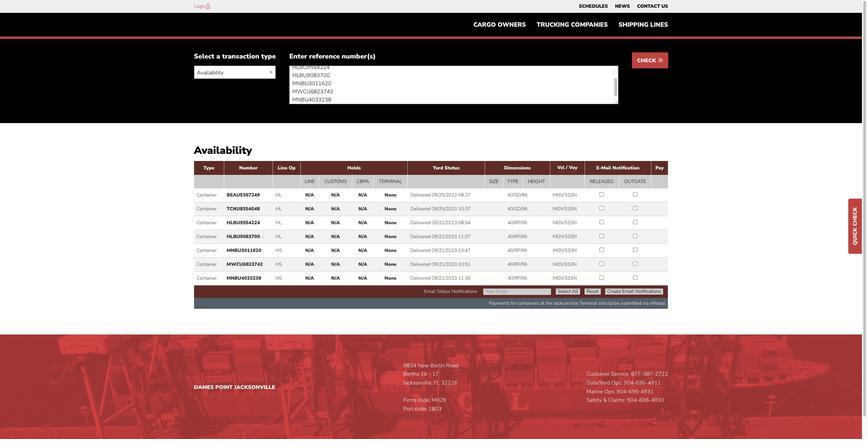 Task type: describe. For each thing, give the bounding box(es) containing it.
submitted
[[621, 301, 642, 307]]

shipping lines
[[619, 21, 669, 29]]

contact
[[638, 3, 661, 9]]

cargo owners
[[474, 21, 526, 29]]

dimensions
[[505, 165, 531, 171]]

08:27
[[459, 192, 471, 199]]

-
[[429, 371, 431, 379]]

0 horizontal spatial type
[[204, 165, 214, 171]]

none for delivered 09/21/2023 11:07
[[385, 234, 397, 240]]

09/21/2023 for 10:47
[[432, 248, 457, 254]]

outgate
[[625, 179, 646, 185]]

emodal.
[[650, 301, 667, 307]]

mov/333n for delivered 09/21/2023 11:36
[[553, 275, 577, 282]]

mnbu3011620
[[227, 248, 261, 254]]

container for tcnu8354048
[[197, 206, 217, 212]]

mov/333n for delivered 09/21/2023 08:54
[[553, 220, 577, 226]]

quick
[[852, 228, 860, 246]]

09/21/2023 for 11:07
[[432, 234, 457, 240]]

dames
[[194, 384, 214, 392]]

cbpa
[[357, 179, 369, 185]]

container for mnbu4033238
[[197, 275, 217, 282]]

40/sd/96 for delivered 09/25/2023 08:27
[[508, 192, 528, 199]]

11:07
[[459, 234, 471, 240]]

berths
[[404, 371, 420, 379]]

port
[[404, 406, 414, 413]]

09/25/2023 for 10:37
[[432, 206, 457, 212]]

&
[[604, 397, 607, 405]]

angle double right image
[[658, 58, 663, 63]]

40/rf/96 for delivered 09/21/2023 11:07
[[508, 234, 528, 240]]

1 vertical spatial jacksonville
[[234, 384, 275, 392]]

e-
[[597, 165, 602, 171]]

9834 new berlin road berths 16 - 17 jacksonville, fl 32226
[[404, 363, 459, 387]]

mwcu6823742
[[227, 262, 263, 268]]

type
[[261, 52, 276, 61]]

877-
[[631, 371, 644, 379]]

08:54
[[459, 220, 471, 226]]

vsl
[[558, 165, 565, 171]]

yard
[[433, 165, 444, 171]]

hs for mnbu4033238
[[276, 275, 282, 282]]

hs for mnbu3011620
[[276, 248, 282, 254]]

40/rf/96 for delivered 09/21/2023 11:36
[[508, 275, 528, 282]]

1803
[[429, 406, 442, 413]]

footer containing 9834 new berlin road
[[0, 335, 863, 440]]

be
[[614, 301, 620, 307]]

berlin
[[431, 363, 445, 370]]

schedules link
[[579, 2, 608, 11]]

gate/yard
[[587, 380, 611, 387]]

09/21/2023 for 08:54
[[432, 220, 457, 226]]

service:
[[611, 371, 630, 379]]

jacksonville,
[[404, 380, 433, 387]]

email
[[424, 289, 436, 295]]

mov/333n for delivered 09/25/2023 10:37
[[553, 206, 577, 212]]

reference
[[309, 52, 340, 61]]

hlbu9083700
[[227, 234, 260, 240]]

schedules
[[579, 3, 608, 9]]

new
[[418, 363, 429, 370]]

none for delivered 09/25/2023 08:27
[[385, 192, 397, 199]]

for
[[511, 301, 517, 307]]

owners
[[498, 21, 526, 29]]

none for delivered 09/21/2023 11:36
[[385, 275, 397, 282]]

released
[[590, 179, 614, 185]]

2 vertical spatial 904-
[[628, 397, 640, 405]]

9834
[[404, 363, 417, 370]]

shipping lines link
[[614, 18, 674, 32]]

delivered 09/21/2023 10:51
[[411, 262, 471, 268]]

40/sd/96 for delivered 09/25/2023 10:37
[[508, 206, 528, 212]]

1 vertical spatial ops:
[[605, 389, 616, 396]]

delivered for delivered 09/21/2023 10:51
[[411, 262, 431, 268]]

hl for tcnu8354048
[[276, 206, 282, 212]]

mov/333n for delivered 09/21/2023 10:51
[[553, 262, 577, 268]]

container for hlbu9083700
[[197, 234, 217, 240]]

4910
[[652, 397, 665, 405]]

1 vertical spatial code:
[[415, 406, 428, 413]]

mnbu4033238
[[227, 275, 261, 282]]

number
[[239, 165, 258, 171]]

quick check
[[852, 208, 860, 246]]

claims:
[[609, 397, 626, 405]]

2722
[[656, 371, 669, 379]]

transaction
[[222, 52, 259, 61]]

voy
[[569, 165, 578, 171]]

the
[[546, 301, 553, 307]]

enter reference number(s)
[[290, 52, 376, 61]]

dames point jacksonville
[[194, 384, 275, 392]]

via
[[643, 301, 649, 307]]

none for delivered 09/25/2023 10:37
[[385, 206, 397, 212]]

17
[[432, 371, 439, 379]]

10:37
[[459, 206, 471, 212]]

10:51
[[459, 262, 471, 268]]

delivered for delivered 09/21/2023 08:54
[[411, 220, 431, 226]]

lines
[[651, 21, 669, 29]]

containers
[[518, 301, 540, 307]]

select a transaction type
[[194, 52, 276, 61]]

login link
[[194, 3, 206, 9]]

10:47
[[459, 248, 471, 254]]

height
[[528, 179, 546, 185]]

news link
[[616, 2, 630, 11]]

/
[[566, 165, 568, 171]]

delivered for delivered 09/25/2023 08:27
[[411, 192, 431, 199]]

quick check link
[[849, 199, 863, 254]]

40/rf/96 for delivered 09/21/2023 10:51
[[508, 262, 528, 268]]

0 vertical spatial jacksonville
[[554, 301, 579, 307]]

387-
[[644, 371, 656, 379]]

number(s)
[[342, 52, 376, 61]]

delivered for delivered 09/25/2023 10:37
[[411, 206, 431, 212]]



Task type: locate. For each thing, give the bounding box(es) containing it.
customer service: 877-387-2722 gate/yard ops: 904-696-4911 marine ops: 904-696-4931 safety & claims: 904-696-4910
[[587, 371, 669, 405]]

enter
[[290, 52, 307, 61]]

09/25/2023 up delivered 09/25/2023 10:37
[[432, 192, 457, 199]]

None button
[[556, 289, 581, 295], [585, 289, 601, 295], [606, 289, 664, 295], [556, 289, 581, 295], [585, 289, 601, 295], [606, 289, 664, 295]]

4931
[[641, 389, 654, 396]]

09/21/2023 down delivered 09/21/2023 10:51
[[432, 275, 457, 282]]

0 horizontal spatial check
[[638, 57, 658, 65]]

4 mov/333n from the top
[[553, 234, 577, 240]]

11:36
[[459, 275, 471, 282]]

line left op
[[278, 165, 288, 171]]

container for mnbu3011620
[[197, 248, 217, 254]]

0 horizontal spatial terminal
[[379, 179, 403, 185]]

4 40/rf/96 from the top
[[508, 262, 528, 268]]

notifications
[[452, 289, 478, 295]]

footer
[[0, 335, 863, 440]]

ops: down service:
[[612, 380, 623, 387]]

op
[[289, 165, 296, 171]]

1 hl from the top
[[276, 192, 282, 199]]

09/21/2023 up delivered 09/21/2023 11:07
[[432, 220, 457, 226]]

menu bar containing cargo owners
[[468, 18, 674, 32]]

3 container from the top
[[197, 220, 217, 226]]

hs
[[276, 248, 282, 254], [276, 262, 282, 268], [276, 275, 282, 282]]

payments for containers at the jacksonville terminal should be submitted via emodal.
[[489, 301, 667, 307]]

32226
[[441, 380, 458, 387]]

check button
[[633, 53, 669, 69]]

customer
[[587, 371, 610, 379]]

Enter reference number(s) text field
[[290, 66, 619, 105]]

1 vertical spatial 40/sd/96
[[508, 206, 528, 212]]

2 vertical spatial hs
[[276, 275, 282, 282]]

1 vertical spatial line
[[305, 179, 315, 185]]

6 delivered from the top
[[411, 262, 431, 268]]

1 09/21/2023 from the top
[[432, 220, 457, 226]]

cargo owners link
[[468, 18, 532, 32]]

0 vertical spatial 09/25/2023
[[432, 192, 457, 199]]

1 none from the top
[[385, 192, 397, 199]]

2 delivered from the top
[[411, 206, 431, 212]]

none for delivered 09/21/2023 08:54
[[385, 220, 397, 226]]

jacksonville
[[554, 301, 579, 307], [234, 384, 275, 392]]

holds
[[348, 165, 361, 171]]

firms
[[404, 397, 417, 405]]

firms code:  m029 port code:  1803
[[404, 397, 447, 413]]

1 40/rf/96 from the top
[[508, 220, 528, 226]]

at
[[541, 301, 545, 307]]

container
[[197, 192, 217, 199], [197, 206, 217, 212], [197, 220, 217, 226], [197, 234, 217, 240], [197, 248, 217, 254], [197, 262, 217, 268], [197, 275, 217, 282]]

mov/333n for delivered 09/25/2023 08:27
[[553, 192, 577, 199]]

0 vertical spatial hs
[[276, 248, 282, 254]]

availability
[[194, 144, 252, 158]]

line left the customs
[[305, 179, 315, 185]]

2 40/sd/96 from the top
[[508, 206, 528, 212]]

0 vertical spatial code:
[[418, 397, 431, 405]]

904- right claims:
[[628, 397, 640, 405]]

5 delivered from the top
[[411, 248, 431, 254]]

09/25/2023
[[432, 192, 457, 199], [432, 206, 457, 212]]

2 container from the top
[[197, 206, 217, 212]]

status
[[445, 165, 460, 171], [437, 289, 451, 295]]

0 vertical spatial type
[[204, 165, 214, 171]]

1 mov/333n from the top
[[553, 192, 577, 199]]

3 40/rf/96 from the top
[[508, 248, 528, 254]]

container for mwcu6823742
[[197, 262, 217, 268]]

09/21/2023 for 10:51
[[432, 262, 457, 268]]

1 40/sd/96 from the top
[[508, 192, 528, 199]]

1 horizontal spatial type
[[508, 179, 519, 185]]

menu bar
[[576, 2, 672, 11], [468, 18, 674, 32]]

09/21/2023 for 11:36
[[432, 275, 457, 282]]

select
[[194, 52, 215, 61]]

09/25/2023 down delivered 09/25/2023 08:27
[[432, 206, 457, 212]]

3 hl from the top
[[276, 220, 282, 226]]

7 mov/333n from the top
[[553, 275, 577, 282]]

size
[[489, 179, 499, 185]]

jacksonville right point
[[234, 384, 275, 392]]

1 vertical spatial 696-
[[629, 389, 641, 396]]

1 vertical spatial 09/25/2023
[[432, 206, 457, 212]]

hl for beau5367249
[[276, 192, 282, 199]]

delivered 09/25/2023 10:37
[[411, 206, 471, 212]]

code: right port
[[415, 406, 428, 413]]

news
[[616, 3, 630, 9]]

1 vertical spatial check
[[852, 208, 860, 227]]

fl
[[434, 380, 440, 387]]

shipping
[[619, 21, 649, 29]]

1 horizontal spatial line
[[305, 179, 315, 185]]

delivered down delivered 09/21/2023 08:54
[[411, 234, 431, 240]]

delivered down delivered 09/25/2023 08:27
[[411, 206, 431, 212]]

delivered up delivered 09/25/2023 10:37
[[411, 192, 431, 199]]

status down delivered 09/21/2023 11:36
[[437, 289, 451, 295]]

delivered 09/21/2023 11:36
[[411, 275, 471, 282]]

trucking companies link
[[532, 18, 614, 32]]

1 horizontal spatial jacksonville
[[554, 301, 579, 307]]

marine
[[587, 389, 603, 396]]

hlbu9554224
[[227, 220, 260, 226]]

delivered 09/21/2023 11:07
[[411, 234, 471, 240]]

code: up the 1803 on the bottom of page
[[418, 397, 431, 405]]

2 09/25/2023 from the top
[[432, 206, 457, 212]]

trucking
[[537, 21, 570, 29]]

1 vertical spatial status
[[437, 289, 451, 295]]

1 09/25/2023 from the top
[[432, 192, 457, 199]]

4 hl from the top
[[276, 234, 282, 240]]

1 container from the top
[[197, 192, 217, 199]]

companies
[[571, 21, 608, 29]]

menu bar up shipping
[[576, 2, 672, 11]]

7 delivered from the top
[[411, 275, 431, 282]]

1 vertical spatial menu bar
[[468, 18, 674, 32]]

1 vertical spatial terminal
[[580, 301, 598, 307]]

e-mail notification
[[597, 165, 640, 171]]

hs for mwcu6823742
[[276, 262, 282, 268]]

customs
[[325, 179, 347, 185]]

3 mov/333n from the top
[[553, 220, 577, 226]]

delivered up email
[[411, 275, 431, 282]]

us
[[662, 3, 669, 9]]

2 40/rf/96 from the top
[[508, 234, 528, 240]]

hl for hlbu9083700
[[276, 234, 282, 240]]

safety
[[587, 397, 602, 405]]

None checkbox
[[633, 192, 638, 197], [600, 206, 604, 211], [633, 206, 638, 211], [600, 220, 604, 225], [600, 234, 604, 239], [633, 234, 638, 239], [600, 248, 604, 252], [633, 262, 638, 266], [633, 192, 638, 197], [600, 206, 604, 211], [633, 206, 638, 211], [600, 220, 604, 225], [600, 234, 604, 239], [633, 234, 638, 239], [600, 248, 604, 252], [633, 262, 638, 266]]

3 none from the top
[[385, 220, 397, 226]]

beau5367249
[[227, 192, 260, 199]]

none for delivered 09/21/2023 10:47
[[385, 248, 397, 254]]

line op
[[278, 165, 296, 171]]

status for email
[[437, 289, 451, 295]]

904- down 877-
[[624, 380, 636, 387]]

904-
[[624, 380, 636, 387], [617, 389, 629, 396], [628, 397, 640, 405]]

container for beau5367249
[[197, 192, 217, 199]]

menu bar containing schedules
[[576, 2, 672, 11]]

4 delivered from the top
[[411, 234, 431, 240]]

none for delivered 09/21/2023 10:51
[[385, 262, 397, 268]]

delivered up delivered 09/21/2023 10:51
[[411, 248, 431, 254]]

6 container from the top
[[197, 262, 217, 268]]

status right yard
[[445, 165, 460, 171]]

40/rf/96 for delivered 09/21/2023 08:54
[[508, 220, 528, 226]]

cargo
[[474, 21, 496, 29]]

7 container from the top
[[197, 275, 217, 282]]

16
[[421, 371, 427, 379]]

3 delivered from the top
[[411, 220, 431, 226]]

2 hl from the top
[[276, 206, 282, 212]]

type down dimensions
[[508, 179, 519, 185]]

container for hlbu9554224
[[197, 220, 217, 226]]

6 none from the top
[[385, 262, 397, 268]]

mov/333n for delivered 09/21/2023 11:07
[[553, 234, 577, 240]]

0 vertical spatial check
[[638, 57, 658, 65]]

09/25/2023 for 08:27
[[432, 192, 457, 199]]

1 vertical spatial hs
[[276, 262, 282, 268]]

delivered up delivered 09/21/2023 11:36
[[411, 262, 431, 268]]

delivered for delivered 09/21/2023 10:47
[[411, 248, 431, 254]]

3 09/21/2023 from the top
[[432, 248, 457, 254]]

09/21/2023 down delivered 09/21/2023 10:47
[[432, 262, 457, 268]]

2 vertical spatial 696-
[[640, 397, 652, 405]]

menu bar down schedules link
[[468, 18, 674, 32]]

5 mov/333n from the top
[[553, 248, 577, 254]]

yard status
[[433, 165, 460, 171]]

0 vertical spatial 904-
[[624, 380, 636, 387]]

1 horizontal spatial check
[[852, 208, 860, 227]]

terminal
[[379, 179, 403, 185], [580, 301, 598, 307]]

4 09/21/2023 from the top
[[432, 262, 457, 268]]

pay
[[656, 165, 664, 171]]

jacksonville right the the at the bottom of the page
[[554, 301, 579, 307]]

4 container from the top
[[197, 234, 217, 240]]

tcnu8354048
[[227, 206, 260, 212]]

n/a
[[306, 192, 314, 199], [331, 192, 340, 199], [359, 192, 367, 199], [306, 206, 314, 212], [331, 206, 340, 212], [359, 206, 367, 212], [306, 220, 314, 226], [331, 220, 340, 226], [359, 220, 367, 226], [306, 234, 314, 240], [331, 234, 340, 240], [359, 234, 367, 240], [306, 248, 314, 254], [331, 248, 340, 254], [359, 248, 367, 254], [306, 262, 314, 268], [331, 262, 340, 268], [359, 262, 367, 268], [306, 275, 314, 282], [331, 275, 340, 282], [359, 275, 367, 282]]

terminal left should
[[580, 301, 598, 307]]

0 horizontal spatial jacksonville
[[234, 384, 275, 392]]

0 horizontal spatial line
[[278, 165, 288, 171]]

delivered 09/21/2023 08:54
[[411, 220, 471, 226]]

mov/333n for delivered 09/21/2023 10:47
[[553, 248, 577, 254]]

delivered for delivered 09/21/2023 11:07
[[411, 234, 431, 240]]

check inside button
[[638, 57, 658, 65]]

user image
[[206, 3, 210, 9]]

terminal right cbpa
[[379, 179, 403, 185]]

m029
[[432, 397, 447, 405]]

line for line
[[305, 179, 315, 185]]

type down availability
[[204, 165, 214, 171]]

delivered down delivered 09/25/2023 10:37
[[411, 220, 431, 226]]

0 vertical spatial 40/sd/96
[[508, 192, 528, 199]]

2 mov/333n from the top
[[553, 206, 577, 212]]

mov/333n
[[553, 192, 577, 199], [553, 206, 577, 212], [553, 220, 577, 226], [553, 234, 577, 240], [553, 248, 577, 254], [553, 262, 577, 268], [553, 275, 577, 282]]

1 vertical spatial 904-
[[617, 389, 629, 396]]

ops: up '&'
[[605, 389, 616, 396]]

0 vertical spatial line
[[278, 165, 288, 171]]

2 09/21/2023 from the top
[[432, 234, 457, 240]]

2 hs from the top
[[276, 262, 282, 268]]

1 horizontal spatial terminal
[[580, 301, 598, 307]]

40/rf/96 for delivered 09/21/2023 10:47
[[508, 248, 528, 254]]

1 vertical spatial type
[[508, 179, 519, 185]]

line for line op
[[278, 165, 288, 171]]

Your Email email field
[[484, 289, 552, 296]]

notification
[[613, 165, 640, 171]]

09/21/2023 down delivered 09/21/2023 08:54
[[432, 234, 457, 240]]

6 mov/333n from the top
[[553, 262, 577, 268]]

point
[[216, 384, 233, 392]]

4911
[[648, 380, 661, 387]]

0 vertical spatial menu bar
[[576, 2, 672, 11]]

40/rf/96
[[508, 220, 528, 226], [508, 234, 528, 240], [508, 248, 528, 254], [508, 262, 528, 268], [508, 275, 528, 282]]

hl for hlbu9554224
[[276, 220, 282, 226]]

0 vertical spatial status
[[445, 165, 460, 171]]

contact us link
[[638, 2, 669, 11]]

5 container from the top
[[197, 248, 217, 254]]

0 vertical spatial terminal
[[379, 179, 403, 185]]

5 none from the top
[[385, 248, 397, 254]]

4 none from the top
[[385, 234, 397, 240]]

5 40/rf/96 from the top
[[508, 275, 528, 282]]

0 vertical spatial 696-
[[636, 380, 648, 387]]

a
[[216, 52, 220, 61]]

None checkbox
[[600, 192, 604, 197], [633, 220, 638, 225], [633, 248, 638, 252], [600, 262, 604, 266], [600, 276, 604, 280], [633, 276, 638, 280], [600, 192, 604, 197], [633, 220, 638, 225], [633, 248, 638, 252], [600, 262, 604, 266], [600, 276, 604, 280], [633, 276, 638, 280]]

2 none from the top
[[385, 206, 397, 212]]

status for yard
[[445, 165, 460, 171]]

1 hs from the top
[[276, 248, 282, 254]]

delivered for delivered 09/21/2023 11:36
[[411, 275, 431, 282]]

5 09/21/2023 from the top
[[432, 275, 457, 282]]

0 vertical spatial ops:
[[612, 380, 623, 387]]

contact us
[[638, 3, 669, 9]]

mail
[[602, 165, 612, 171]]

09/21/2023 down delivered 09/21/2023 11:07
[[432, 248, 457, 254]]

904- up claims:
[[617, 389, 629, 396]]

1 delivered from the top
[[411, 192, 431, 199]]

3 hs from the top
[[276, 275, 282, 282]]

7 none from the top
[[385, 275, 397, 282]]

should
[[599, 301, 613, 307]]

login
[[194, 3, 206, 9]]

check
[[638, 57, 658, 65], [852, 208, 860, 227]]



Task type: vqa. For each thing, say whether or not it's contained in the screenshot.


